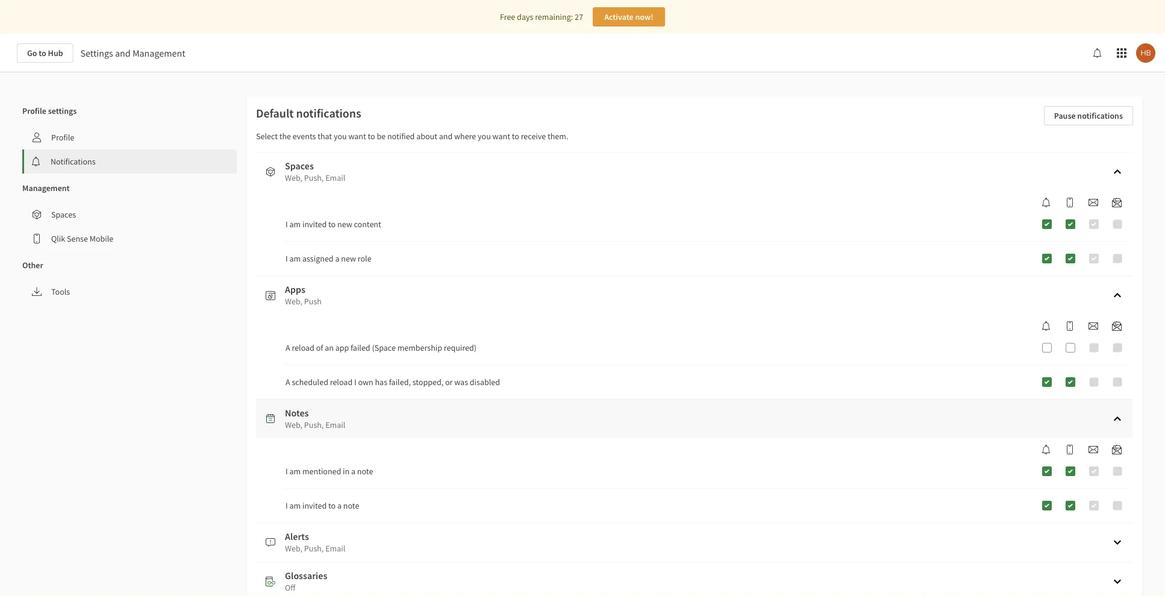 Task type: describe. For each thing, give the bounding box(es) containing it.
glossaries
[[285, 570, 328, 582]]

settings
[[48, 105, 77, 116]]

notifications when using qlik sense in a browser element for notes
[[1037, 445, 1057, 455]]

days
[[517, 11, 534, 22]]

note for i am invited to a note
[[344, 500, 359, 511]]

to up i am assigned a new role
[[329, 219, 336, 230]]

web, for notes
[[285, 420, 303, 430]]

profile for profile settings
[[22, 105, 46, 116]]

activate
[[605, 11, 634, 22]]

push, for alerts
[[304, 543, 324, 554]]

1 want from the left
[[349, 131, 366, 142]]

settings
[[81, 47, 113, 59]]

push notifications in qlik sense mobile element for notes
[[1061, 445, 1080, 455]]

profile link
[[22, 125, 237, 149]]

am for i am invited to new content
[[290, 219, 301, 230]]

a for in
[[351, 466, 356, 477]]

am for i am assigned a new role
[[290, 253, 301, 264]]

notifications when using qlik sense in a browser image for notes
[[1042, 445, 1052, 455]]

i for i am invited to a note
[[286, 500, 288, 511]]

notifications
[[51, 156, 96, 167]]

alerts web, push, email
[[285, 530, 346, 554]]

push notifications in qlik sense mobile image for i am mentioned in a note
[[1066, 445, 1075, 455]]

tools link
[[22, 280, 237, 304]]

qlik sense mobile
[[51, 233, 113, 244]]

web, for apps
[[285, 296, 303, 307]]

pause notifications
[[1055, 110, 1124, 121]]

go
[[27, 48, 37, 58]]

in
[[343, 466, 350, 477]]

to down i am mentioned in a note
[[329, 500, 336, 511]]

apps web, push
[[285, 283, 322, 307]]

am for i am mentioned in a note
[[290, 466, 301, 477]]

about
[[417, 131, 438, 142]]

free
[[500, 11, 516, 22]]

1 notifications bundled in a daily email digest image from the top
[[1113, 198, 1122, 207]]

activate now! link
[[593, 7, 665, 27]]

has
[[375, 377, 388, 388]]

0 vertical spatial management
[[133, 47, 185, 59]]

note for i am mentioned in a note
[[357, 466, 373, 477]]

notifications when using qlik sense in a browser image for apps
[[1042, 321, 1052, 331]]

new for role
[[341, 253, 356, 264]]

push notifications in qlik sense mobile image for i am invited to new content
[[1066, 198, 1075, 207]]

1 horizontal spatial reload
[[330, 377, 353, 388]]

glossaries off
[[285, 570, 328, 593]]

pause
[[1055, 110, 1076, 121]]

spaces for spaces web, push, email
[[285, 160, 314, 172]]

or
[[445, 377, 453, 388]]

notes
[[285, 407, 309, 419]]

scheduled
[[292, 377, 328, 388]]

mobile
[[90, 233, 113, 244]]

i am invited to new content
[[286, 219, 381, 230]]

that
[[318, 131, 332, 142]]

new for content
[[338, 219, 352, 230]]

i left the own
[[354, 377, 357, 388]]

receive
[[521, 131, 546, 142]]

app
[[336, 342, 349, 353]]

go to hub
[[27, 48, 63, 58]]

0 horizontal spatial reload
[[292, 342, 315, 353]]

off
[[285, 582, 296, 593]]

email for spaces
[[326, 172, 346, 183]]

notifications link
[[24, 149, 237, 174]]

push notifications in qlik sense mobile element for apps
[[1061, 321, 1080, 331]]

own
[[358, 377, 374, 388]]

invited for new
[[303, 219, 327, 230]]

(space
[[372, 342, 396, 353]]

a reload of an app failed (space membership required)
[[286, 342, 477, 353]]

notifications sent to your email image for apps
[[1089, 321, 1099, 331]]

notifications when using qlik sense in a browser element for apps
[[1037, 321, 1057, 331]]

the
[[280, 131, 291, 142]]

default notifications
[[256, 106, 361, 121]]

notifications sent to your email element for notes
[[1084, 445, 1104, 455]]

notifications when using qlik sense in a browser image
[[1042, 198, 1052, 207]]

profile for profile
[[51, 132, 74, 143]]

2 you from the left
[[478, 131, 491, 142]]

apps
[[285, 283, 306, 295]]

of
[[316, 342, 323, 353]]

events
[[293, 131, 316, 142]]

i for i am assigned a new role
[[286, 253, 288, 264]]

1 horizontal spatial and
[[439, 131, 453, 142]]

notifications sent to your email image for notes
[[1089, 445, 1099, 455]]

spaces for spaces
[[51, 209, 76, 220]]

required)
[[444, 342, 477, 353]]



Task type: locate. For each thing, give the bounding box(es) containing it.
1 vertical spatial push notifications in qlik sense mobile image
[[1066, 445, 1075, 455]]

a
[[335, 253, 340, 264], [351, 466, 356, 477], [338, 500, 342, 511]]

where
[[455, 131, 476, 142]]

qlik sense mobile link
[[22, 227, 237, 251]]

notifications sent to your email element
[[1084, 198, 1104, 207], [1084, 321, 1104, 331], [1084, 445, 1104, 455]]

am left mentioned
[[290, 466, 301, 477]]

i am invited to a note
[[286, 500, 359, 511]]

1 notifications when using qlik sense in a browser element from the top
[[1037, 198, 1057, 207]]

i am assigned a new role
[[286, 253, 372, 264]]

3 notifications when using qlik sense in a browser element from the top
[[1037, 445, 1057, 455]]

0 vertical spatial new
[[338, 219, 352, 230]]

qlik
[[51, 233, 65, 244]]

web, down apps at the top left of the page
[[285, 296, 303, 307]]

you
[[334, 131, 347, 142], [478, 131, 491, 142]]

web, inside notes web, push, email
[[285, 420, 303, 430]]

2 vertical spatial notifications bundled in a daily email digest image
[[1113, 445, 1122, 455]]

0 vertical spatial reload
[[292, 342, 315, 353]]

membership
[[398, 342, 442, 353]]

push, inside the spaces web, push, email
[[304, 172, 324, 183]]

notifications right pause
[[1078, 110, 1124, 121]]

content
[[354, 219, 381, 230]]

a for a scheduled reload i own has failed, stopped, or was disabled
[[286, 377, 290, 388]]

1 web, from the top
[[285, 172, 303, 183]]

pause notifications button
[[1045, 106, 1134, 125]]

0 vertical spatial push,
[[304, 172, 324, 183]]

stopped,
[[413, 377, 444, 388]]

a left of
[[286, 342, 290, 353]]

you right that
[[334, 131, 347, 142]]

a left scheduled
[[286, 377, 290, 388]]

mentioned
[[303, 466, 341, 477]]

1 horizontal spatial profile
[[51, 132, 74, 143]]

2 notifications when using qlik sense in a browser image from the top
[[1042, 445, 1052, 455]]

push
[[304, 296, 322, 307]]

web, down alerts at the left bottom of the page
[[285, 543, 303, 554]]

0 horizontal spatial management
[[22, 183, 70, 193]]

web, inside the apps web, push
[[285, 296, 303, 307]]

free days remaining: 27
[[500, 11, 583, 22]]

role
[[358, 253, 372, 264]]

1 vertical spatial notifications sent to your email element
[[1084, 321, 1104, 331]]

spaces inside the spaces web, push, email
[[285, 160, 314, 172]]

2 vertical spatial notifications when using qlik sense in a browser element
[[1037, 445, 1057, 455]]

am up i am assigned a new role
[[290, 219, 301, 230]]

1 vertical spatial notifications bundled in a daily email digest image
[[1113, 321, 1122, 331]]

2 vertical spatial push notifications in qlik sense mobile element
[[1061, 445, 1080, 455]]

2 vertical spatial notifications sent to your email element
[[1084, 445, 1104, 455]]

a down i am mentioned in a note
[[338, 500, 342, 511]]

am for i am invited to a note
[[290, 500, 301, 511]]

email inside alerts web, push, email
[[326, 543, 346, 554]]

notifications for pause notifications
[[1078, 110, 1124, 121]]

1 vertical spatial push notifications in qlik sense mobile element
[[1061, 321, 1080, 331]]

0 vertical spatial invited
[[303, 219, 327, 230]]

notifications bundled in a daily email digest image for notes
[[1113, 445, 1122, 455]]

web, for alerts
[[285, 543, 303, 554]]

spaces up qlik
[[51, 209, 76, 220]]

a for to
[[338, 500, 342, 511]]

profile
[[22, 105, 46, 116], [51, 132, 74, 143]]

push, down alerts at the left bottom of the page
[[304, 543, 324, 554]]

1 vertical spatial email
[[326, 420, 346, 430]]

email up the glossaries
[[326, 543, 346, 554]]

email down that
[[326, 172, 346, 183]]

failed,
[[389, 377, 411, 388]]

1 vertical spatial a
[[286, 377, 290, 388]]

0 horizontal spatial and
[[115, 47, 131, 59]]

a
[[286, 342, 290, 353], [286, 377, 290, 388]]

i am mentioned in a note
[[286, 466, 373, 477]]

0 vertical spatial email
[[326, 172, 346, 183]]

push notifications in qlik sense mobile image
[[1066, 321, 1075, 331]]

1 vertical spatial profile
[[51, 132, 74, 143]]

push, inside notes web, push, email
[[304, 420, 324, 430]]

notifications bundled in a daily email digest element for apps
[[1108, 321, 1127, 331]]

email inside the spaces web, push, email
[[326, 172, 346, 183]]

spaces web, push, email
[[285, 160, 346, 183]]

howard brown image
[[1137, 43, 1156, 63]]

want
[[349, 131, 366, 142], [493, 131, 511, 142]]

i
[[286, 219, 288, 230], [286, 253, 288, 264], [354, 377, 357, 388], [286, 466, 288, 477], [286, 500, 288, 511]]

a right "in"
[[351, 466, 356, 477]]

email inside notes web, push, email
[[326, 420, 346, 430]]

1 vertical spatial reload
[[330, 377, 353, 388]]

to right go
[[39, 48, 46, 58]]

profile left settings
[[22, 105, 46, 116]]

notifications when using qlik sense in a browser element
[[1037, 198, 1057, 207], [1037, 321, 1057, 331], [1037, 445, 1057, 455]]

profile settings
[[22, 105, 77, 116]]

notifications
[[296, 106, 361, 121], [1078, 110, 1124, 121]]

1 push notifications in qlik sense mobile image from the top
[[1066, 198, 1075, 207]]

now!
[[636, 11, 654, 22]]

notifications bundled in a daily email digest image
[[1113, 198, 1122, 207], [1113, 321, 1122, 331], [1113, 445, 1122, 455]]

i up i am assigned a new role
[[286, 219, 288, 230]]

note right "in"
[[357, 466, 373, 477]]

0 vertical spatial notifications when using qlik sense in a browser element
[[1037, 198, 1057, 207]]

0 vertical spatial note
[[357, 466, 373, 477]]

0 vertical spatial notifications sent to your email element
[[1084, 198, 1104, 207]]

2 invited from the top
[[303, 500, 327, 511]]

failed
[[351, 342, 371, 353]]

0 horizontal spatial notifications
[[296, 106, 361, 121]]

1 vertical spatial management
[[22, 183, 70, 193]]

1 vertical spatial note
[[344, 500, 359, 511]]

0 vertical spatial notifications when using qlik sense in a browser image
[[1042, 321, 1052, 331]]

1 horizontal spatial notifications
[[1078, 110, 1124, 121]]

1 am from the top
[[290, 219, 301, 230]]

remaining:
[[535, 11, 573, 22]]

notifications when using qlik sense in a browser image
[[1042, 321, 1052, 331], [1042, 445, 1052, 455]]

2 push notifications in qlik sense mobile element from the top
[[1061, 321, 1080, 331]]

reload left of
[[292, 342, 315, 353]]

2 am from the top
[[290, 253, 301, 264]]

spaces link
[[22, 203, 237, 227]]

reload left the own
[[330, 377, 353, 388]]

1 you from the left
[[334, 131, 347, 142]]

notes web, push, email
[[285, 407, 346, 430]]

push,
[[304, 172, 324, 183], [304, 420, 324, 430], [304, 543, 324, 554]]

1 vertical spatial spaces
[[51, 209, 76, 220]]

0 vertical spatial push notifications in qlik sense mobile element
[[1061, 198, 1080, 207]]

note
[[357, 466, 373, 477], [344, 500, 359, 511]]

disabled
[[470, 377, 500, 388]]

email up i am mentioned in a note
[[326, 420, 346, 430]]

want left be
[[349, 131, 366, 142]]

activate now!
[[605, 11, 654, 22]]

1 vertical spatial a
[[351, 466, 356, 477]]

3 notifications sent to your email element from the top
[[1084, 445, 1104, 455]]

2 vertical spatial email
[[326, 543, 346, 554]]

select the events that you want to be notified about and where you want to receive them.
[[256, 131, 569, 142]]

push, down events
[[304, 172, 324, 183]]

1 vertical spatial notifications when using qlik sense in a browser element
[[1037, 321, 1057, 331]]

1 horizontal spatial you
[[478, 131, 491, 142]]

0 horizontal spatial want
[[349, 131, 366, 142]]

notifications sent to your email image
[[1089, 198, 1099, 207]]

other
[[22, 260, 43, 271]]

1 vertical spatial notifications bundled in a daily email digest element
[[1108, 321, 1127, 331]]

2 notifications when using qlik sense in a browser element from the top
[[1037, 321, 1057, 331]]

0 vertical spatial a
[[286, 342, 290, 353]]

am left assigned on the top
[[290, 253, 301, 264]]

email
[[326, 172, 346, 183], [326, 420, 346, 430], [326, 543, 346, 554]]

new left content
[[338, 219, 352, 230]]

web, down notes
[[285, 420, 303, 430]]

notifications sent to your email image
[[1089, 321, 1099, 331], [1089, 445, 1099, 455]]

notifications sent to your email element for apps
[[1084, 321, 1104, 331]]

0 vertical spatial notifications bundled in a daily email digest image
[[1113, 198, 1122, 207]]

an
[[325, 342, 334, 353]]

0 vertical spatial a
[[335, 253, 340, 264]]

3 email from the top
[[326, 543, 346, 554]]

1 vertical spatial push,
[[304, 420, 324, 430]]

notified
[[388, 131, 415, 142]]

2 want from the left
[[493, 131, 511, 142]]

2 notifications sent to your email image from the top
[[1089, 445, 1099, 455]]

2 push, from the top
[[304, 420, 324, 430]]

1 horizontal spatial want
[[493, 131, 511, 142]]

1 invited from the top
[[303, 219, 327, 230]]

3 notifications bundled in a daily email digest element from the top
[[1108, 445, 1127, 455]]

1 vertical spatial notifications sent to your email image
[[1089, 445, 1099, 455]]

was
[[455, 377, 468, 388]]

new
[[338, 219, 352, 230], [341, 253, 356, 264]]

to left receive
[[512, 131, 520, 142]]

i left mentioned
[[286, 466, 288, 477]]

push, inside alerts web, push, email
[[304, 543, 324, 554]]

0 vertical spatial push notifications in qlik sense mobile image
[[1066, 198, 1075, 207]]

1 push, from the top
[[304, 172, 324, 183]]

0 vertical spatial notifications bundled in a daily email digest element
[[1108, 198, 1127, 207]]

0 vertical spatial and
[[115, 47, 131, 59]]

email for alerts
[[326, 543, 346, 554]]

alerts
[[285, 530, 309, 543]]

3 notifications bundled in a daily email digest image from the top
[[1113, 445, 1122, 455]]

2 notifications bundled in a daily email digest image from the top
[[1113, 321, 1122, 331]]

1 notifications sent to your email element from the top
[[1084, 198, 1104, 207]]

i left assigned on the top
[[286, 253, 288, 264]]

web, for spaces
[[285, 172, 303, 183]]

1 horizontal spatial spaces
[[285, 160, 314, 172]]

3 am from the top
[[290, 466, 301, 477]]

new left role
[[341, 253, 356, 264]]

management
[[133, 47, 185, 59], [22, 183, 70, 193]]

0 horizontal spatial profile
[[22, 105, 46, 116]]

2 notifications bundled in a daily email digest element from the top
[[1108, 321, 1127, 331]]

spaces down events
[[285, 160, 314, 172]]

them.
[[548, 131, 569, 142]]

2 vertical spatial notifications bundled in a daily email digest element
[[1108, 445, 1127, 455]]

notifications bundled in a daily email digest element for notes
[[1108, 445, 1127, 455]]

1 notifications sent to your email image from the top
[[1089, 321, 1099, 331]]

notifications inside the pause notifications button
[[1078, 110, 1124, 121]]

0 horizontal spatial spaces
[[51, 209, 76, 220]]

1 horizontal spatial management
[[133, 47, 185, 59]]

assigned
[[303, 253, 334, 264]]

push notifications in qlik sense mobile image
[[1066, 198, 1075, 207], [1066, 445, 1075, 455]]

a right assigned on the top
[[335, 253, 340, 264]]

settings and management
[[81, 47, 185, 59]]

3 web, from the top
[[285, 420, 303, 430]]

tools
[[51, 286, 70, 297]]

a for a reload of an app failed (space membership required)
[[286, 342, 290, 353]]

and
[[115, 47, 131, 59], [439, 131, 453, 142]]

web, inside alerts web, push, email
[[285, 543, 303, 554]]

1 push notifications in qlik sense mobile element from the top
[[1061, 198, 1080, 207]]

2 push notifications in qlik sense mobile image from the top
[[1066, 445, 1075, 455]]

email for notes
[[326, 420, 346, 430]]

to
[[39, 48, 46, 58], [368, 131, 375, 142], [512, 131, 520, 142], [329, 219, 336, 230], [329, 500, 336, 511]]

i up alerts at the left bottom of the page
[[286, 500, 288, 511]]

default
[[256, 106, 294, 121]]

to left be
[[368, 131, 375, 142]]

invited down mentioned
[[303, 500, 327, 511]]

notifications for default notifications
[[296, 106, 361, 121]]

3 push, from the top
[[304, 543, 324, 554]]

am up alerts at the left bottom of the page
[[290, 500, 301, 511]]

push, for spaces
[[304, 172, 324, 183]]

notifications up that
[[296, 106, 361, 121]]

notifications bundled in a daily email digest image for apps
[[1113, 321, 1122, 331]]

3 push notifications in qlik sense mobile element from the top
[[1061, 445, 1080, 455]]

4 am from the top
[[290, 500, 301, 511]]

push, down notes
[[304, 420, 324, 430]]

and right settings
[[115, 47, 131, 59]]

2 vertical spatial a
[[338, 500, 342, 511]]

web, inside the spaces web, push, email
[[285, 172, 303, 183]]

a scheduled reload i own has failed, stopped, or was disabled
[[286, 377, 500, 388]]

push notifications in qlik sense mobile element
[[1061, 198, 1080, 207], [1061, 321, 1080, 331], [1061, 445, 1080, 455]]

go to hub link
[[17, 43, 73, 63]]

2 a from the top
[[286, 377, 290, 388]]

4 web, from the top
[[285, 543, 303, 554]]

1 vertical spatial and
[[439, 131, 453, 142]]

sense
[[67, 233, 88, 244]]

2 web, from the top
[[285, 296, 303, 307]]

invited for a
[[303, 500, 327, 511]]

be
[[377, 131, 386, 142]]

0 vertical spatial spaces
[[285, 160, 314, 172]]

0 vertical spatial notifications sent to your email image
[[1089, 321, 1099, 331]]

1 vertical spatial new
[[341, 253, 356, 264]]

1 vertical spatial invited
[[303, 500, 327, 511]]

web,
[[285, 172, 303, 183], [285, 296, 303, 307], [285, 420, 303, 430], [285, 543, 303, 554]]

am
[[290, 219, 301, 230], [290, 253, 301, 264], [290, 466, 301, 477], [290, 500, 301, 511]]

1 notifications bundled in a daily email digest element from the top
[[1108, 198, 1127, 207]]

notifications bundled in a daily email digest element
[[1108, 198, 1127, 207], [1108, 321, 1127, 331], [1108, 445, 1127, 455]]

0 vertical spatial profile
[[22, 105, 46, 116]]

0 horizontal spatial you
[[334, 131, 347, 142]]

push, for notes
[[304, 420, 324, 430]]

27
[[575, 11, 583, 22]]

1 notifications when using qlik sense in a browser image from the top
[[1042, 321, 1052, 331]]

web, down the
[[285, 172, 303, 183]]

2 email from the top
[[326, 420, 346, 430]]

profile up notifications
[[51, 132, 74, 143]]

and right "about"
[[439, 131, 453, 142]]

invited
[[303, 219, 327, 230], [303, 500, 327, 511]]

spaces
[[285, 160, 314, 172], [51, 209, 76, 220]]

1 email from the top
[[326, 172, 346, 183]]

i for i am mentioned in a note
[[286, 466, 288, 477]]

2 notifications sent to your email element from the top
[[1084, 321, 1104, 331]]

invited up assigned on the top
[[303, 219, 327, 230]]

note down "in"
[[344, 500, 359, 511]]

1 vertical spatial notifications when using qlik sense in a browser image
[[1042, 445, 1052, 455]]

1 a from the top
[[286, 342, 290, 353]]

reload
[[292, 342, 315, 353], [330, 377, 353, 388]]

want left receive
[[493, 131, 511, 142]]

hub
[[48, 48, 63, 58]]

select
[[256, 131, 278, 142]]

you right where
[[478, 131, 491, 142]]

i for i am invited to new content
[[286, 219, 288, 230]]

2 vertical spatial push,
[[304, 543, 324, 554]]



Task type: vqa. For each thing, say whether or not it's contained in the screenshot.
Getting started link
no



